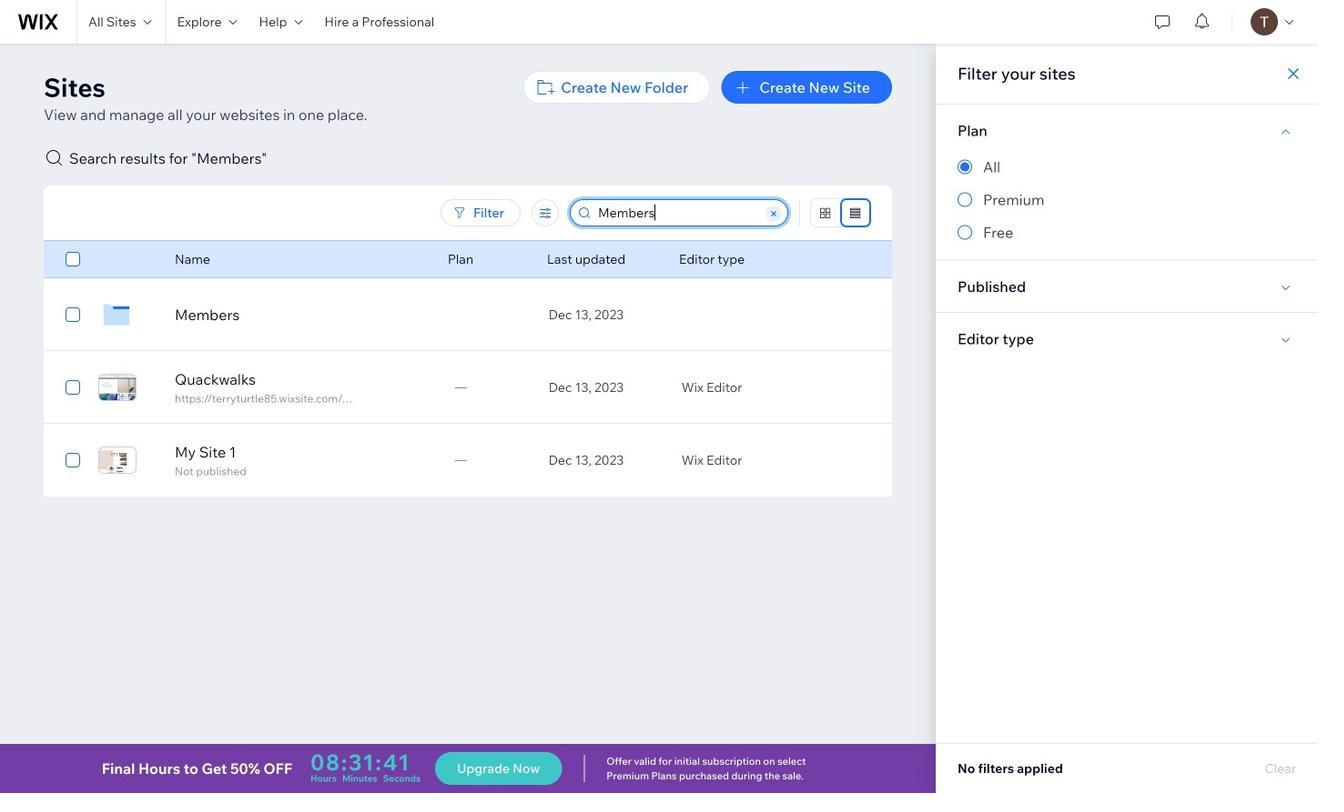 Task type: locate. For each thing, give the bounding box(es) containing it.
Search... field
[[593, 200, 763, 226]]

option group
[[958, 156, 1296, 243]]

None checkbox
[[66, 249, 80, 270], [66, 304, 80, 326], [66, 377, 80, 399], [66, 450, 80, 472], [66, 249, 80, 270], [66, 304, 80, 326], [66, 377, 80, 399], [66, 450, 80, 472]]



Task type: vqa. For each thing, say whether or not it's contained in the screenshot.
'option group'
yes



